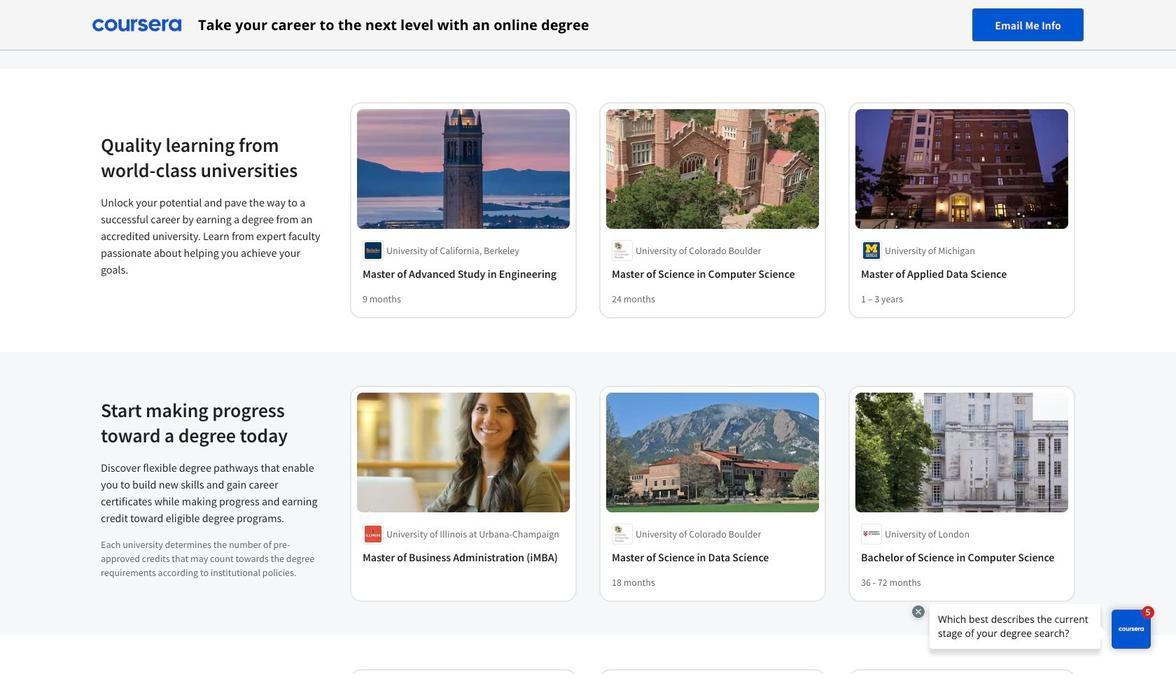 Task type: vqa. For each thing, say whether or not it's contained in the screenshot.
the 'Coursera' IMAGE
yes



Task type: describe. For each thing, give the bounding box(es) containing it.
coursera image
[[92, 14, 181, 36]]



